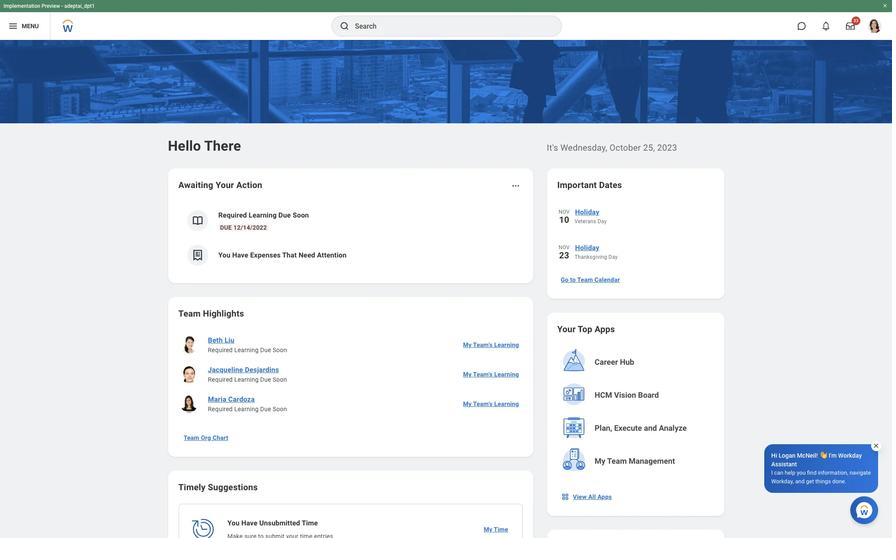 Task type: locate. For each thing, give the bounding box(es) containing it.
1 horizontal spatial and
[[796, 479, 805, 485]]

1 holiday button from the top
[[575, 207, 714, 218]]

1 vertical spatial and
[[796, 479, 805, 485]]

plan, execute and analyze button
[[558, 413, 715, 444]]

menu banner
[[0, 0, 892, 40]]

desjardins
[[245, 366, 279, 374]]

1 vertical spatial day
[[609, 254, 618, 260]]

holiday inside holiday thanksgiving day
[[575, 244, 600, 252]]

2 my team's learning button from the top
[[460, 366, 523, 383]]

nov left holiday veterans day
[[559, 209, 570, 215]]

vision
[[614, 391, 636, 400]]

2 team's from the top
[[473, 371, 493, 378]]

1 horizontal spatial time
[[494, 526, 508, 533]]

due
[[279, 211, 291, 220], [220, 224, 232, 231], [260, 347, 271, 354], [260, 376, 271, 383], [260, 406, 271, 413]]

due for jacqueline desjardins
[[260, 376, 271, 383]]

1 my team's learning from the top
[[463, 342, 519, 349]]

day for 23
[[609, 254, 618, 260]]

important
[[558, 180, 597, 190]]

due inside jacqueline desjardins required learning due soon
[[260, 376, 271, 383]]

1 vertical spatial apps
[[598, 494, 612, 501]]

0 vertical spatial my team's learning
[[463, 342, 519, 349]]

holiday inside holiday veterans day
[[575, 208, 600, 216]]

2 holiday from the top
[[575, 244, 600, 252]]

dates
[[599, 180, 622, 190]]

3 my team's learning button from the top
[[460, 396, 523, 413]]

soon inside jacqueline desjardins required learning due soon
[[273, 376, 287, 383]]

book open image
[[191, 214, 204, 227]]

required down beth liu button at the bottom of page
[[208, 347, 233, 354]]

1 vertical spatial nov
[[559, 245, 570, 251]]

0 vertical spatial day
[[598, 219, 607, 225]]

learning
[[249, 211, 277, 220], [494, 342, 519, 349], [234, 347, 259, 354], [494, 371, 519, 378], [234, 376, 259, 383], [494, 401, 519, 408], [234, 406, 259, 413]]

0 vertical spatial your
[[216, 180, 234, 190]]

apps for view all apps
[[598, 494, 612, 501]]

nov down 10
[[559, 245, 570, 251]]

holiday button
[[575, 207, 714, 218], [575, 243, 714, 254]]

important dates
[[558, 180, 622, 190]]

apps inside button
[[598, 494, 612, 501]]

soon inside maria cardoza required learning due soon
[[273, 406, 287, 413]]

you
[[218, 251, 231, 260], [228, 519, 240, 528]]

search image
[[340, 21, 350, 31]]

holiday veterans day
[[575, 208, 607, 225]]

attention
[[317, 251, 347, 260]]

required inside beth liu required learning due soon
[[208, 347, 233, 354]]

2 vertical spatial my team's learning button
[[460, 396, 523, 413]]

get
[[806, 479, 814, 485]]

required inside the awaiting your action list
[[218, 211, 247, 220]]

career hub
[[595, 358, 635, 367]]

due inside maria cardoza required learning due soon
[[260, 406, 271, 413]]

to
[[570, 276, 576, 283]]

soon inside the awaiting your action list
[[293, 211, 309, 220]]

awaiting your action
[[178, 180, 262, 190]]

beth liu required learning due soon
[[208, 336, 287, 354]]

👋
[[820, 453, 828, 460]]

all
[[589, 494, 596, 501]]

maria
[[208, 396, 226, 404]]

management
[[629, 457, 675, 466]]

1 vertical spatial holiday button
[[575, 243, 714, 254]]

holiday
[[575, 208, 600, 216], [575, 244, 600, 252]]

you right dashboard expenses icon
[[218, 251, 231, 260]]

timely suggestions
[[178, 483, 258, 493]]

0 vertical spatial apps
[[595, 324, 615, 335]]

apps right top
[[595, 324, 615, 335]]

and left analyze
[[644, 424, 657, 433]]

maria cardoza required learning due soon
[[208, 396, 287, 413]]

team org chart
[[184, 435, 228, 442]]

team's for cardoza
[[473, 401, 493, 408]]

0 horizontal spatial day
[[598, 219, 607, 225]]

have left unsubmitted
[[241, 519, 258, 528]]

holiday up veterans
[[575, 208, 600, 216]]

hub
[[620, 358, 635, 367]]

holiday up thanksgiving
[[575, 244, 600, 252]]

required inside maria cardoza required learning due soon
[[208, 406, 233, 413]]

soon for liu
[[273, 347, 287, 354]]

required down maria
[[208, 406, 233, 413]]

you inside button
[[218, 251, 231, 260]]

board
[[638, 391, 659, 400]]

2 vertical spatial team's
[[473, 401, 493, 408]]

soon inside beth liu required learning due soon
[[273, 347, 287, 354]]

your left top
[[558, 324, 576, 335]]

0 vertical spatial and
[[644, 424, 657, 433]]

2 my team's learning from the top
[[463, 371, 519, 378]]

team
[[577, 276, 593, 283], [178, 309, 201, 319], [184, 435, 199, 442], [607, 457, 627, 466]]

learning inside beth liu required learning due soon
[[234, 347, 259, 354]]

nov
[[559, 209, 570, 215], [559, 245, 570, 251]]

team's for liu
[[473, 342, 493, 349]]

dashboard expenses image
[[191, 249, 204, 262]]

liu
[[225, 336, 235, 345]]

you
[[797, 470, 806, 476]]

have for unsubmitted
[[241, 519, 258, 528]]

have
[[232, 251, 248, 260], [241, 519, 258, 528]]

1 team's from the top
[[473, 342, 493, 349]]

0 vertical spatial nov
[[559, 209, 570, 215]]

my team's learning for liu
[[463, 342, 519, 349]]

holiday for 10
[[575, 208, 600, 216]]

-
[[61, 3, 63, 9]]

have left expenses
[[232, 251, 248, 260]]

1 vertical spatial holiday
[[575, 244, 600, 252]]

hcm vision board
[[595, 391, 659, 400]]

1 nov from the top
[[559, 209, 570, 215]]

1 vertical spatial your
[[558, 324, 576, 335]]

day right thanksgiving
[[609, 254, 618, 260]]

soon
[[293, 211, 309, 220], [273, 347, 287, 354], [273, 376, 287, 383], [273, 406, 287, 413]]

view
[[573, 494, 587, 501]]

2 holiday button from the top
[[575, 243, 714, 254]]

adeptai_dpt1
[[64, 3, 95, 9]]

execute
[[614, 424, 642, 433]]

0 vertical spatial holiday
[[575, 208, 600, 216]]

have for expenses
[[232, 251, 248, 260]]

related actions image
[[511, 182, 520, 190]]

1 my team's learning button from the top
[[460, 336, 523, 354]]

analyze
[[659, 424, 687, 433]]

my for jacqueline desjardins
[[463, 371, 472, 378]]

1 holiday from the top
[[575, 208, 600, 216]]

implementation preview -   adeptai_dpt1
[[3, 3, 95, 9]]

soon for cardoza
[[273, 406, 287, 413]]

0 vertical spatial holiday button
[[575, 207, 714, 218]]

wednesday,
[[561, 143, 608, 153]]

0 vertical spatial my team's learning button
[[460, 336, 523, 354]]

0 horizontal spatial and
[[644, 424, 657, 433]]

nov for 10
[[559, 209, 570, 215]]

3 team's from the top
[[473, 401, 493, 408]]

holiday button for 23
[[575, 243, 714, 254]]

team highlights list
[[178, 330, 523, 419]]

2 nov from the top
[[559, 245, 570, 251]]

due 12/14/2022
[[220, 224, 267, 231]]

1 vertical spatial team's
[[473, 371, 493, 378]]

notifications large image
[[822, 22, 831, 30]]

you have expenses that need attention button
[[178, 238, 523, 273]]

required up due 12/14/2022
[[218, 211, 247, 220]]

help
[[785, 470, 796, 476]]

0 horizontal spatial time
[[302, 519, 318, 528]]

team highlights
[[178, 309, 244, 319]]

team left org
[[184, 435, 199, 442]]

i'm
[[829, 453, 837, 460]]

team left highlights
[[178, 309, 201, 319]]

day right veterans
[[598, 219, 607, 225]]

there
[[204, 138, 241, 154]]

my team's learning
[[463, 342, 519, 349], [463, 371, 519, 378], [463, 401, 519, 408]]

3 my team's learning from the top
[[463, 401, 519, 408]]

1 vertical spatial you
[[228, 519, 240, 528]]

1 horizontal spatial day
[[609, 254, 618, 260]]

required for jacqueline
[[208, 376, 233, 383]]

0 vertical spatial team's
[[473, 342, 493, 349]]

my team's learning button for liu
[[460, 336, 523, 354]]

0 horizontal spatial your
[[216, 180, 234, 190]]

due up desjardins
[[260, 347, 271, 354]]

and
[[644, 424, 657, 433], [796, 479, 805, 485]]

required
[[218, 211, 247, 220], [208, 347, 233, 354], [208, 376, 233, 383], [208, 406, 233, 413]]

your
[[216, 180, 234, 190], [558, 324, 576, 335]]

0 vertical spatial you
[[218, 251, 231, 260]]

your left action
[[216, 180, 234, 190]]

25,
[[644, 143, 655, 153]]

and down you
[[796, 479, 805, 485]]

career
[[595, 358, 618, 367]]

workday
[[839, 453, 862, 460]]

2 vertical spatial my team's learning
[[463, 401, 519, 408]]

0 vertical spatial have
[[232, 251, 248, 260]]

you down suggestions on the left of page
[[228, 519, 240, 528]]

required learning due soon
[[218, 211, 309, 220]]

apps for your top apps
[[595, 324, 615, 335]]

1 vertical spatial have
[[241, 519, 258, 528]]

required down jacqueline
[[208, 376, 233, 383]]

apps right all
[[598, 494, 612, 501]]

go to team calendar button
[[558, 271, 624, 289]]

due inside beth liu required learning due soon
[[260, 347, 271, 354]]

33 button
[[841, 17, 861, 36]]

inbox large image
[[846, 22, 855, 30]]

due down jacqueline desjardins required learning due soon at the bottom left of the page
[[260, 406, 271, 413]]

learning inside the awaiting your action list
[[249, 211, 277, 220]]

hello there main content
[[0, 40, 892, 539]]

awaiting your action list
[[178, 203, 523, 273]]

my team's learning button
[[460, 336, 523, 354], [460, 366, 523, 383], [460, 396, 523, 413]]

1 vertical spatial my team's learning
[[463, 371, 519, 378]]

due down desjardins
[[260, 376, 271, 383]]

mcneil!
[[797, 453, 818, 460]]

my team's learning for cardoza
[[463, 401, 519, 408]]

have inside button
[[232, 251, 248, 260]]

x image
[[873, 443, 880, 450]]

1 vertical spatial my team's learning button
[[460, 366, 523, 383]]

hi
[[772, 453, 778, 460]]

day
[[598, 219, 607, 225], [609, 254, 618, 260]]

day inside holiday veterans day
[[598, 219, 607, 225]]

required inside jacqueline desjardins required learning due soon
[[208, 376, 233, 383]]

assistant
[[772, 461, 797, 468]]

day inside holiday thanksgiving day
[[609, 254, 618, 260]]

cardoza
[[228, 396, 255, 404]]

my time
[[484, 526, 508, 533]]

apps
[[595, 324, 615, 335], [598, 494, 612, 501]]



Task type: describe. For each thing, give the bounding box(es) containing it.
justify image
[[8, 21, 18, 31]]

team's for desjardins
[[473, 371, 493, 378]]

information,
[[818, 470, 849, 476]]

jacqueline desjardins button
[[205, 365, 283, 376]]

things
[[816, 479, 831, 485]]

important dates element
[[558, 202, 714, 270]]

unsubmitted
[[259, 519, 300, 528]]

beth
[[208, 336, 223, 345]]

and inside button
[[644, 424, 657, 433]]

highlights
[[203, 309, 244, 319]]

timely
[[178, 483, 206, 493]]

12/14/2022
[[233, 224, 267, 231]]

learning inside maria cardoza required learning due soon
[[234, 406, 259, 413]]

career hub button
[[558, 347, 715, 378]]

you for you have expenses that need attention
[[218, 251, 231, 260]]

required for beth
[[208, 347, 233, 354]]

thanksgiving
[[575, 254, 607, 260]]

day for 10
[[598, 219, 607, 225]]

hcm
[[595, 391, 612, 400]]

navigate
[[850, 470, 871, 476]]

my team's learning for desjardins
[[463, 371, 519, 378]]

view all apps button
[[558, 489, 617, 506]]

expenses
[[250, 251, 281, 260]]

my inside my team management button
[[595, 457, 606, 466]]

nov 23
[[559, 245, 570, 261]]

logan
[[779, 453, 796, 460]]

it's wednesday, october 25, 2023
[[547, 143, 677, 153]]

my team's learning button for desjardins
[[460, 366, 523, 383]]

it's
[[547, 143, 558, 153]]

Search Workday  search field
[[355, 17, 544, 36]]

need
[[299, 251, 315, 260]]

you for you have unsubmitted time
[[228, 519, 240, 528]]

go to team calendar
[[561, 276, 620, 283]]

1 horizontal spatial your
[[558, 324, 576, 335]]

learning inside jacqueline desjardins required learning due soon
[[234, 376, 259, 383]]

your top apps
[[558, 324, 615, 335]]

soon for desjardins
[[273, 376, 287, 383]]

october
[[610, 143, 641, 153]]

you have expenses that need attention
[[218, 251, 347, 260]]

team org chart button
[[180, 430, 232, 447]]

suggestions
[[208, 483, 258, 493]]

workday,
[[772, 479, 794, 485]]

that
[[282, 251, 297, 260]]

i
[[772, 470, 773, 476]]

nov for 23
[[559, 245, 570, 251]]

nov 10
[[559, 209, 570, 225]]

2023
[[658, 143, 677, 153]]

and inside hi logan mcneil! 👋 i'm workday assistant i can help you find information, navigate workday, and get things done.
[[796, 479, 805, 485]]

jacqueline desjardins required learning due soon
[[208, 366, 287, 383]]

due left 12/14/2022
[[220, 224, 232, 231]]

hi logan mcneil! 👋 i'm workday assistant i can help you find information, navigate workday, and get things done.
[[772, 453, 871, 485]]

my team management button
[[558, 446, 715, 477]]

hello there
[[168, 138, 241, 154]]

required for maria
[[208, 406, 233, 413]]

menu
[[22, 22, 39, 29]]

beth liu button
[[205, 336, 238, 346]]

my for beth liu
[[463, 342, 472, 349]]

team right to on the bottom of the page
[[577, 276, 593, 283]]

chart
[[213, 435, 228, 442]]

top
[[578, 324, 593, 335]]

holiday thanksgiving day
[[575, 244, 618, 260]]

nbox image
[[561, 493, 570, 502]]

plan,
[[595, 424, 613, 433]]

hcm vision board button
[[558, 380, 715, 411]]

view all apps
[[573, 494, 612, 501]]

close environment banner image
[[883, 3, 888, 8]]

maria cardoza button
[[205, 395, 258, 405]]

my team's learning button for cardoza
[[460, 396, 523, 413]]

find
[[808, 470, 817, 476]]

action
[[236, 180, 262, 190]]

due up you have expenses that need attention
[[279, 211, 291, 220]]

veterans
[[575, 219, 597, 225]]

profile logan mcneil image
[[868, 19, 882, 35]]

go
[[561, 276, 569, 283]]

done.
[[833, 479, 847, 485]]

jacqueline
[[208, 366, 243, 374]]

implementation
[[3, 3, 40, 9]]

my inside my time button
[[484, 526, 493, 533]]

calendar
[[595, 276, 620, 283]]

time inside button
[[494, 526, 508, 533]]

holiday for 23
[[575, 244, 600, 252]]

menu button
[[0, 12, 50, 40]]

my team management
[[595, 457, 675, 466]]

org
[[201, 435, 211, 442]]

you have unsubmitted time
[[228, 519, 318, 528]]

my time button
[[481, 521, 512, 539]]

holiday button for 10
[[575, 207, 714, 218]]

hello
[[168, 138, 201, 154]]

33
[[854, 18, 859, 23]]

preview
[[42, 3, 60, 9]]

due for beth liu
[[260, 347, 271, 354]]

team down "execute"
[[607, 457, 627, 466]]

can
[[775, 470, 784, 476]]

my for maria cardoza
[[463, 401, 472, 408]]

10
[[559, 215, 570, 225]]

due for maria cardoza
[[260, 406, 271, 413]]

awaiting
[[178, 180, 213, 190]]



Task type: vqa. For each thing, say whether or not it's contained in the screenshot.
"View All Apps" button
yes



